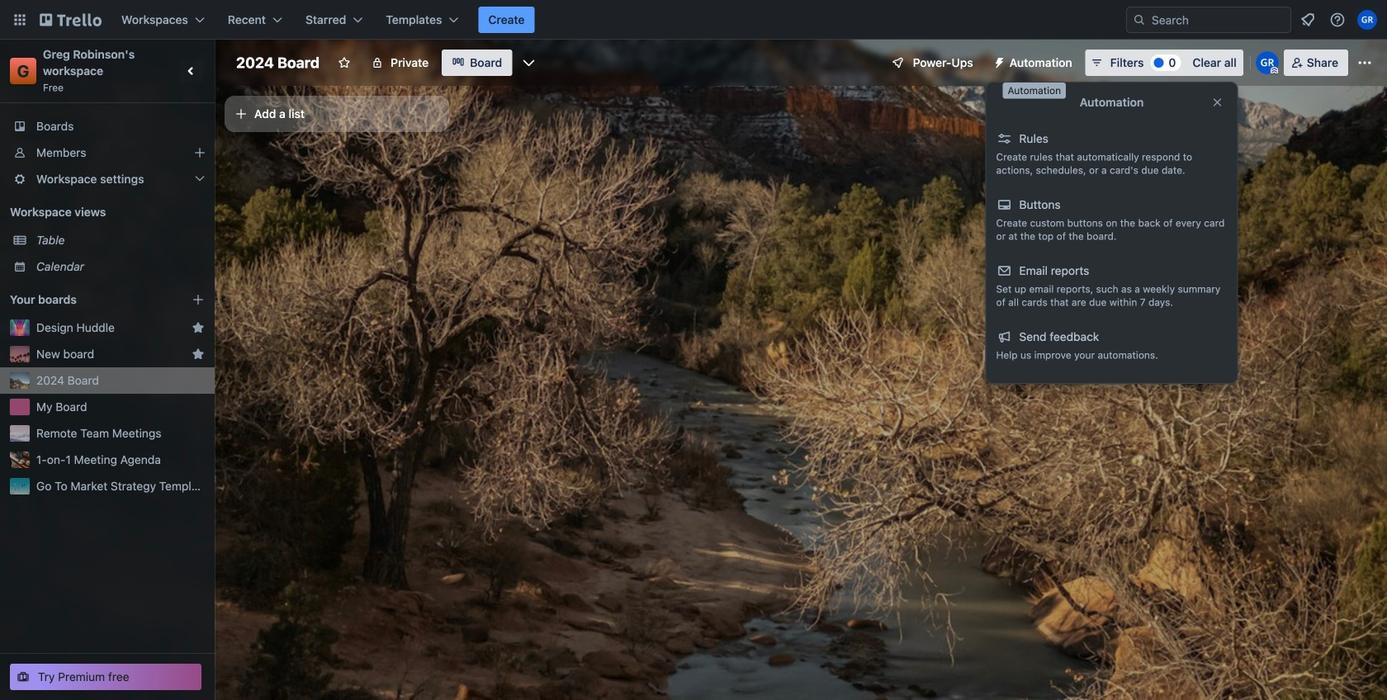 Task type: vqa. For each thing, say whether or not it's contained in the screenshot.
Greg Robinson (gregrobinson96) icon to the bottom
yes



Task type: locate. For each thing, give the bounding box(es) containing it.
1 vertical spatial starred icon image
[[192, 348, 205, 361]]

add board image
[[192, 293, 205, 306]]

2 starred icon image from the top
[[192, 348, 205, 361]]

Board name text field
[[228, 50, 328, 76]]

tooltip
[[1003, 83, 1066, 99]]

primary element
[[0, 0, 1388, 40]]

starred icon image
[[192, 321, 205, 335], [192, 348, 205, 361]]

sm image
[[987, 50, 1010, 73]]

show menu image
[[1357, 55, 1374, 71]]

Search field
[[1127, 7, 1292, 33]]

0 vertical spatial starred icon image
[[192, 321, 205, 335]]



Task type: describe. For each thing, give the bounding box(es) containing it.
this member is an admin of this board. image
[[1271, 67, 1278, 74]]

1 starred icon image from the top
[[192, 321, 205, 335]]

customize views image
[[521, 55, 537, 71]]

workspace navigation collapse icon image
[[180, 59, 203, 83]]

0 notifications image
[[1298, 10, 1318, 30]]

open information menu image
[[1330, 12, 1346, 28]]

star or unstar board image
[[338, 56, 351, 69]]

back to home image
[[40, 7, 102, 33]]

greg robinson (gregrobinson96) image
[[1358, 10, 1378, 30]]

your boards with 7 items element
[[10, 290, 167, 310]]

close popover image
[[1211, 96, 1224, 109]]

search image
[[1133, 13, 1146, 26]]

greg robinson (gregrobinson96) image
[[1256, 51, 1279, 74]]



